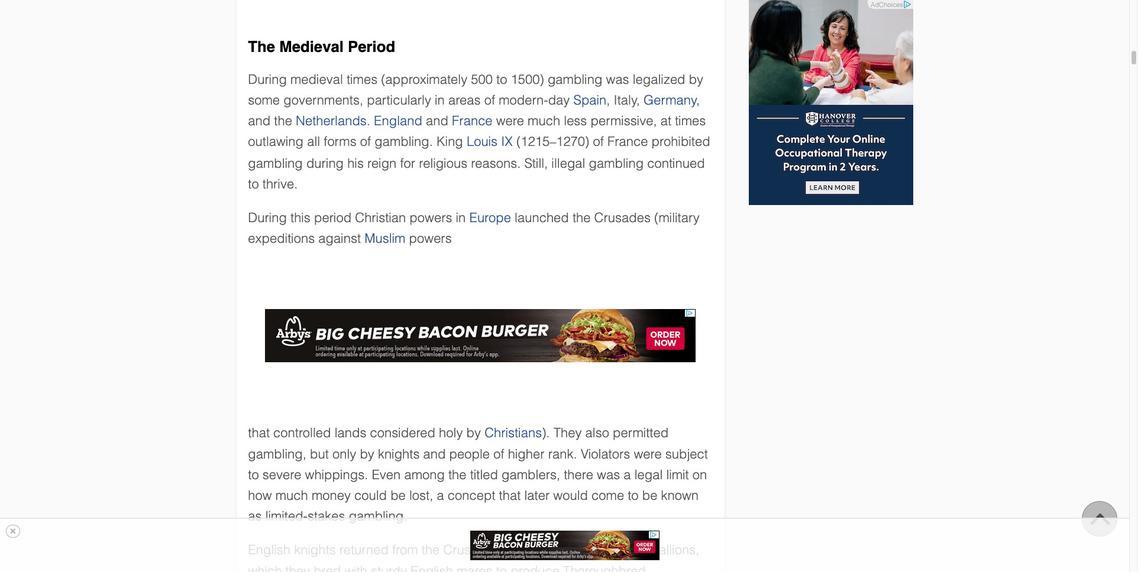 Task type: vqa. For each thing, say whether or not it's contained in the screenshot.
Between December 1897 and March 1901 Dirks's
no



Task type: describe. For each thing, give the bounding box(es) containing it.
could
[[355, 489, 387, 504]]

holy
[[439, 426, 463, 441]]

×
[[9, 526, 16, 539]]

knights inside ). they also permitted gambling, but only by knights and people of higher rank. violators were subject to severe whippings. even among the titled gamblers, there was a legal limit on how much money could be lost, a concept that later would come to be known as limited-stakes gambling.
[[378, 447, 420, 462]]

there
[[564, 468, 594, 483]]

1 horizontal spatial english
[[411, 564, 453, 573]]

much inside ). they also permitted gambling, but only by knights and people of higher rank. violators were subject to severe whippings. even among the titled gamblers, there was a legal limit on how much money could be lost, a concept that later would come to be known as limited-stakes gambling.
[[276, 489, 308, 504]]

stallions,
[[649, 544, 700, 558]]

times inside during medieval times (approximately 500 to 1500) gambling was legalized by some governments, particularly in areas of modern-day
[[347, 72, 378, 87]]

gamblers,
[[502, 468, 561, 483]]

launched
[[515, 211, 569, 226]]

christians
[[485, 426, 542, 441]]

of inside ). they also permitted gambling, but only by knights and people of higher rank. violators were subject to severe whippings. even among the titled gamblers, there was a legal limit on how much money could be lost, a concept that later would come to be known as limited-stakes gambling.
[[494, 447, 505, 462]]

how
[[248, 489, 272, 504]]

knights inside english knights returned from the crusades with longlegged arabian stallions, which they bred with sturdy english mares to produce thoroughbre
[[294, 544, 336, 558]]

christian
[[355, 211, 406, 226]]

violators
[[581, 447, 631, 462]]

much inside were much less permissive, at times outlawing all forms of gambling. king
[[528, 114, 561, 129]]

medieval
[[279, 38, 344, 56]]

1500)
[[511, 72, 544, 87]]

come
[[592, 489, 625, 504]]

king
[[437, 135, 463, 149]]

spain , italy, germany
[[574, 93, 697, 108]]

prohibited
[[652, 135, 711, 149]]

controlled
[[274, 426, 331, 441]]

also
[[586, 426, 610, 441]]

england
[[374, 114, 423, 129]]

from
[[392, 544, 418, 558]]

forms
[[324, 135, 357, 149]]

spain link
[[574, 93, 607, 108]]

legal
[[635, 468, 663, 483]]

were much less permissive, at times outlawing all forms of gambling. king
[[248, 114, 706, 149]]

lost,
[[410, 489, 433, 504]]

rank.
[[549, 447, 577, 462]]

–
[[550, 135, 556, 150]]

in inside during medieval times (approximately 500 to 1500) gambling was legalized by some governments, particularly in areas of modern-day
[[435, 93, 445, 108]]

less
[[564, 114, 587, 129]]

limited-
[[266, 510, 308, 525]]

). they also permitted gambling, but only by knights and people of higher rank. violators were subject to severe whippings. even among the titled gamblers, there was a legal limit on how much money could be lost, a concept that later would come to be known as limited-stakes gambling.
[[248, 426, 708, 525]]

expeditions
[[248, 232, 315, 246]]

for
[[400, 156, 416, 171]]

particularly
[[367, 93, 431, 108]]

reasons.
[[471, 156, 521, 171]]

severe
[[263, 468, 302, 483]]

, and the
[[248, 93, 700, 129]]

1270) of france prohibited gambling during his reign for religious reasons. still, illegal gambling continued to thrive.
[[248, 135, 711, 192]]

0 vertical spatial that
[[248, 426, 270, 441]]

1 horizontal spatial by
[[467, 426, 481, 441]]

muslim powers
[[365, 232, 452, 246]]

the inside , and the
[[274, 114, 292, 129]]

during this period christian powers in europe
[[248, 211, 511, 226]]

some
[[248, 93, 280, 108]]

were inside were much less permissive, at times outlawing all forms of gambling. king
[[496, 114, 524, 129]]

permissive,
[[591, 114, 657, 129]]

(military
[[655, 211, 700, 226]]

during for during this period christian powers in europe
[[248, 211, 287, 226]]

the medieval period
[[248, 38, 396, 56]]

(1215
[[517, 135, 550, 149]]

).
[[542, 426, 550, 441]]

they
[[554, 426, 582, 441]]

gambling,
[[248, 447, 307, 462]]

to inside 1270) of france prohibited gambling during his reign for religious reasons. still, illegal gambling continued to thrive.
[[248, 177, 259, 192]]

0 horizontal spatial a
[[437, 489, 444, 504]]

among
[[405, 468, 445, 483]]

1 horizontal spatial in
[[456, 211, 466, 226]]

was inside during medieval times (approximately 500 to 1500) gambling was legalized by some governments, particularly in areas of modern-day
[[606, 72, 630, 87]]

1 horizontal spatial a
[[624, 468, 631, 483]]

1 vertical spatial advertisement region
[[265, 310, 696, 363]]

1 be from the left
[[391, 489, 406, 504]]

medieval
[[291, 72, 343, 87]]

stakes
[[308, 510, 345, 525]]

christians link
[[485, 426, 542, 441]]

concept
[[448, 489, 496, 504]]

crusades inside english knights returned from the crusades with longlegged arabian stallions, which they bred with sturdy english mares to produce thoroughbre
[[444, 544, 500, 558]]

higher
[[508, 447, 545, 462]]

1 vertical spatial powers
[[409, 232, 452, 246]]

gambling. inside ). they also permitted gambling, but only by knights and people of higher rank. violators were subject to severe whippings. even among the titled gamblers, there was a legal limit on how much money could be lost, a concept that later would come to be known as limited-stakes gambling.
[[349, 510, 407, 525]]

0 horizontal spatial france
[[452, 114, 493, 129]]

.
[[367, 114, 370, 129]]

money
[[312, 489, 351, 504]]

gambling down permissive,
[[589, 156, 644, 171]]

england link
[[374, 114, 423, 129]]

germany link
[[644, 93, 697, 108]]

2 be from the left
[[643, 489, 658, 504]]

europe
[[470, 211, 511, 226]]

but
[[310, 447, 329, 462]]

still,
[[525, 156, 548, 171]]

period
[[314, 211, 352, 226]]

the inside ). they also permitted gambling, but only by knights and people of higher rank. violators were subject to severe whippings. even among the titled gamblers, there was a legal limit on how much money could be lost, a concept that later would come to be known as limited-stakes gambling.
[[449, 468, 467, 483]]

day
[[548, 93, 570, 108]]

sturdy
[[371, 564, 407, 573]]

that controlled lands considered holy by christians
[[248, 426, 542, 441]]

even
[[372, 468, 401, 483]]

lands
[[335, 426, 367, 441]]

period
[[348, 38, 396, 56]]

italy,
[[614, 93, 640, 108]]

his
[[348, 156, 364, 171]]



Task type: locate. For each thing, give the bounding box(es) containing it.
the
[[274, 114, 292, 129], [573, 211, 591, 226], [449, 468, 467, 483], [422, 544, 440, 558]]

of
[[485, 93, 495, 108], [360, 135, 371, 149], [593, 135, 604, 149], [494, 447, 505, 462]]

1 vertical spatial a
[[437, 489, 444, 504]]

louis
[[467, 135, 498, 149]]

during up some
[[248, 72, 287, 87]]

(approximately
[[381, 72, 468, 87]]

france inside 1270) of france prohibited gambling during his reign for religious reasons. still, illegal gambling continued to thrive.
[[608, 135, 648, 149]]

be down legal
[[643, 489, 658, 504]]

to up how
[[248, 468, 259, 483]]

0 vertical spatial during
[[248, 72, 287, 87]]

mares
[[457, 564, 493, 573]]

1 horizontal spatial with
[[504, 544, 527, 558]]

0 vertical spatial with
[[504, 544, 527, 558]]

1 horizontal spatial knights
[[378, 447, 420, 462]]

500
[[471, 72, 493, 87]]

0 vertical spatial a
[[624, 468, 631, 483]]

to left thrive.
[[248, 177, 259, 192]]

0 vertical spatial advertisement region
[[749, 0, 914, 205]]

that inside ). they also permitted gambling, but only by knights and people of higher rank. violators were subject to severe whippings. even among the titled gamblers, there was a legal limit on how much money could be lost, a concept that later would come to be known as limited-stakes gambling.
[[499, 489, 521, 504]]

0 horizontal spatial with
[[345, 564, 368, 573]]

and inside ). they also permitted gambling, but only by knights and people of higher rank. violators were subject to severe whippings. even among the titled gamblers, there was a legal limit on how much money could be lost, a concept that later would come to be known as limited-stakes gambling.
[[424, 447, 446, 462]]

1 horizontal spatial crusades
[[595, 211, 651, 226]]

0 vertical spatial was
[[606, 72, 630, 87]]

gambling. inside were much less permissive, at times outlawing all forms of gambling. king
[[375, 135, 433, 149]]

muslim link
[[365, 232, 406, 246]]

louis ix (1215 –
[[467, 135, 556, 150]]

powers up muslim powers
[[410, 211, 452, 226]]

0 horizontal spatial that
[[248, 426, 270, 441]]

1 horizontal spatial france
[[608, 135, 648, 149]]

1 horizontal spatial much
[[528, 114, 561, 129]]

of right 1270)
[[593, 135, 604, 149]]

the inside english knights returned from the crusades with longlegged arabian stallions, which they bred with sturdy english mares to produce thoroughbre
[[422, 544, 440, 558]]

a left legal
[[624, 468, 631, 483]]

and up king
[[426, 114, 449, 129]]

were up legal
[[634, 447, 662, 462]]

on
[[693, 468, 707, 483]]

louis ix link
[[467, 135, 513, 149]]

to right 500
[[497, 72, 507, 87]]

muslim
[[365, 232, 406, 246]]

english up which
[[248, 544, 291, 558]]

outlawing
[[248, 135, 304, 149]]

france down permissive,
[[608, 135, 648, 149]]

bred
[[314, 564, 341, 573]]

in
[[435, 93, 445, 108], [456, 211, 466, 226]]

knights down that controlled lands considered holy by christians
[[378, 447, 420, 462]]

knights
[[378, 447, 420, 462], [294, 544, 336, 558]]

to right mares
[[496, 564, 507, 573]]

0 horizontal spatial be
[[391, 489, 406, 504]]

continued
[[648, 156, 705, 171]]

against
[[319, 232, 361, 246]]

thrive.
[[263, 177, 298, 192]]

1 vertical spatial crusades
[[444, 544, 500, 558]]

english
[[248, 544, 291, 558], [411, 564, 453, 573]]

, inside , and the
[[697, 93, 700, 108]]

gambling inside during medieval times (approximately 500 to 1500) gambling was legalized by some governments, particularly in areas of modern-day
[[548, 72, 603, 87]]

during
[[248, 72, 287, 87], [248, 211, 287, 226]]

2 , from the left
[[697, 93, 700, 108]]

legalized
[[633, 72, 686, 87]]

and inside , and the
[[248, 114, 271, 129]]

0 vertical spatial gambling.
[[375, 135, 433, 149]]

was up italy,
[[606, 72, 630, 87]]

times inside were much less permissive, at times outlawing all forms of gambling. king
[[675, 114, 706, 129]]

was up come
[[597, 468, 620, 483]]

much up limited-
[[276, 489, 308, 504]]

during medieval times (approximately 500 to 1500) gambling was legalized by some governments, particularly in areas of modern-day
[[248, 72, 704, 108]]

were up ix
[[496, 114, 524, 129]]

the inside launched the crusades (military expeditions against
[[573, 211, 591, 226]]

the
[[248, 38, 275, 56]]

europe link
[[470, 211, 511, 226]]

1 vertical spatial was
[[597, 468, 620, 483]]

times
[[347, 72, 378, 87], [675, 114, 706, 129]]

0 horizontal spatial in
[[435, 93, 445, 108]]

1 vertical spatial were
[[634, 447, 662, 462]]

1 vertical spatial during
[[248, 211, 287, 226]]

1 vertical spatial english
[[411, 564, 453, 573]]

0 vertical spatial knights
[[378, 447, 420, 462]]

areas
[[449, 93, 481, 108]]

times down period
[[347, 72, 378, 87]]

germany
[[644, 93, 697, 108]]

only
[[333, 447, 356, 462]]

2 vertical spatial advertisement region
[[470, 532, 660, 561]]

known
[[661, 489, 699, 504]]

of inside 1270) of france prohibited gambling during his reign for religious reasons. still, illegal gambling continued to thrive.
[[593, 135, 604, 149]]

0 vertical spatial much
[[528, 114, 561, 129]]

subject
[[666, 447, 708, 462]]

governments,
[[284, 93, 363, 108]]

gambling. down the could
[[349, 510, 407, 525]]

0 vertical spatial english
[[248, 544, 291, 558]]

reign
[[368, 156, 397, 171]]

the up outlawing at top
[[274, 114, 292, 129]]

0 vertical spatial times
[[347, 72, 378, 87]]

0 horizontal spatial crusades
[[444, 544, 500, 558]]

0 vertical spatial were
[[496, 114, 524, 129]]

modern-
[[499, 93, 548, 108]]

1 horizontal spatial were
[[634, 447, 662, 462]]

1 vertical spatial that
[[499, 489, 521, 504]]

later
[[525, 489, 550, 504]]

1 horizontal spatial times
[[675, 114, 706, 129]]

netherlands . england and france
[[296, 114, 493, 129]]

1 horizontal spatial ,
[[697, 93, 700, 108]]

be left lost,
[[391, 489, 406, 504]]

considered
[[370, 426, 436, 441]]

the down people on the left
[[449, 468, 467, 483]]

all
[[307, 135, 320, 149]]

1 horizontal spatial that
[[499, 489, 521, 504]]

1 horizontal spatial be
[[643, 489, 658, 504]]

1 during from the top
[[248, 72, 287, 87]]

0 vertical spatial powers
[[410, 211, 452, 226]]

this
[[291, 211, 311, 226]]

to inside english knights returned from the crusades with longlegged arabian stallions, which they bred with sturdy english mares to produce thoroughbre
[[496, 564, 507, 573]]

0 vertical spatial by
[[689, 72, 704, 87]]

to
[[497, 72, 507, 87], [248, 177, 259, 192], [248, 468, 259, 483], [628, 489, 639, 504], [496, 564, 507, 573]]

in left europe
[[456, 211, 466, 226]]

at
[[661, 114, 672, 129]]

2 during from the top
[[248, 211, 287, 226]]

of down 500
[[485, 93, 495, 108]]

1 vertical spatial in
[[456, 211, 466, 226]]

to inside during medieval times (approximately 500 to 1500) gambling was legalized by some governments, particularly in areas of modern-day
[[497, 72, 507, 87]]

1 vertical spatial much
[[276, 489, 308, 504]]

france down areas
[[452, 114, 493, 129]]

0 vertical spatial france
[[452, 114, 493, 129]]

launched the crusades (military expeditions against
[[248, 211, 700, 246]]

with down returned
[[345, 564, 368, 573]]

permitted
[[613, 426, 669, 441]]

of inside during medieval times (approximately 500 to 1500) gambling was legalized by some governments, particularly in areas of modern-day
[[485, 93, 495, 108]]

were
[[496, 114, 524, 129], [634, 447, 662, 462]]

crusades up mares
[[444, 544, 500, 558]]

france link
[[452, 114, 493, 129]]

0 horizontal spatial times
[[347, 72, 378, 87]]

were inside ). they also permitted gambling, but only by knights and people of higher rank. violators were subject to severe whippings. even among the titled gamblers, there was a legal limit on how much money could be lost, a concept that later would come to be known as limited-stakes gambling.
[[634, 447, 662, 462]]

0 horizontal spatial english
[[248, 544, 291, 558]]

in left areas
[[435, 93, 445, 108]]

that up gambling,
[[248, 426, 270, 441]]

0 horizontal spatial ,
[[607, 93, 610, 108]]

1 , from the left
[[607, 93, 610, 108]]

of down .
[[360, 135, 371, 149]]

0 horizontal spatial were
[[496, 114, 524, 129]]

by right only
[[360, 447, 375, 462]]

advertisement region
[[749, 0, 914, 205], [265, 310, 696, 363], [470, 532, 660, 561]]

during inside during medieval times (approximately 500 to 1500) gambling was legalized by some governments, particularly in areas of modern-day
[[248, 72, 287, 87]]

netherlands
[[296, 114, 367, 129]]

illegal
[[552, 156, 586, 171]]

they
[[286, 564, 310, 573]]

gambling up spain link
[[548, 72, 603, 87]]

to right come
[[628, 489, 639, 504]]

by inside during medieval times (approximately 500 to 1500) gambling was legalized by some governments, particularly in areas of modern-day
[[689, 72, 704, 87]]

1 vertical spatial with
[[345, 564, 368, 573]]

gambling. down england link
[[375, 135, 433, 149]]

, left italy,
[[607, 93, 610, 108]]

crusades
[[595, 211, 651, 226], [444, 544, 500, 558]]

as
[[248, 510, 262, 525]]

much up –
[[528, 114, 561, 129]]

times up prohibited
[[675, 114, 706, 129]]

by up the germany
[[689, 72, 704, 87]]

2 horizontal spatial by
[[689, 72, 704, 87]]

and up among at the bottom of the page
[[424, 447, 446, 462]]

0 horizontal spatial knights
[[294, 544, 336, 558]]

powers right muslim link
[[409, 232, 452, 246]]

2 vertical spatial by
[[360, 447, 375, 462]]

that left later
[[499, 489, 521, 504]]

1 vertical spatial gambling.
[[349, 510, 407, 525]]

by up people on the left
[[467, 426, 481, 441]]

knights up the bred
[[294, 544, 336, 558]]

1 vertical spatial times
[[675, 114, 706, 129]]

people
[[450, 447, 490, 462]]

,
[[607, 93, 610, 108], [697, 93, 700, 108]]

0 vertical spatial in
[[435, 93, 445, 108]]

crusades left (military
[[595, 211, 651, 226]]

, up prohibited
[[697, 93, 700, 108]]

the right from on the left bottom of the page
[[422, 544, 440, 558]]

english down from on the left bottom of the page
[[411, 564, 453, 573]]

was inside ). they also permitted gambling, but only by knights and people of higher rank. violators were subject to severe whippings. even among the titled gamblers, there was a legal limit on how much money could be lost, a concept that later would come to be known as limited-stakes gambling.
[[597, 468, 620, 483]]

be
[[391, 489, 406, 504], [643, 489, 658, 504]]

returned
[[340, 544, 389, 558]]

1 vertical spatial by
[[467, 426, 481, 441]]

during up expeditions
[[248, 211, 287, 226]]

by inside ). they also permitted gambling, but only by knights and people of higher rank. violators were subject to severe whippings. even among the titled gamblers, there was a legal limit on how much money could be lost, a concept that later would come to be known as limited-stakes gambling.
[[360, 447, 375, 462]]

1 vertical spatial france
[[608, 135, 648, 149]]

of down christians
[[494, 447, 505, 462]]

gambling up thrive.
[[248, 156, 303, 171]]

france
[[452, 114, 493, 129], [608, 135, 648, 149]]

the right "launched"
[[573, 211, 591, 226]]

with up produce
[[504, 544, 527, 558]]

gambling.
[[375, 135, 433, 149], [349, 510, 407, 525]]

of inside were much less permissive, at times outlawing all forms of gambling. king
[[360, 135, 371, 149]]

0 vertical spatial crusades
[[595, 211, 651, 226]]

a right lost,
[[437, 489, 444, 504]]

that
[[248, 426, 270, 441], [499, 489, 521, 504]]

1 vertical spatial knights
[[294, 544, 336, 558]]

limit
[[667, 468, 689, 483]]

0 horizontal spatial much
[[276, 489, 308, 504]]

and
[[248, 114, 271, 129], [426, 114, 449, 129], [424, 447, 446, 462]]

during
[[307, 156, 344, 171]]

longlegged
[[530, 544, 597, 558]]

and down some
[[248, 114, 271, 129]]

during for during medieval times (approximately 500 to 1500) gambling was legalized by some governments, particularly in areas of modern-day
[[248, 72, 287, 87]]

was
[[606, 72, 630, 87], [597, 468, 620, 483]]

0 horizontal spatial by
[[360, 447, 375, 462]]

crusades inside launched the crusades (military expeditions against
[[595, 211, 651, 226]]

much
[[528, 114, 561, 129], [276, 489, 308, 504]]



